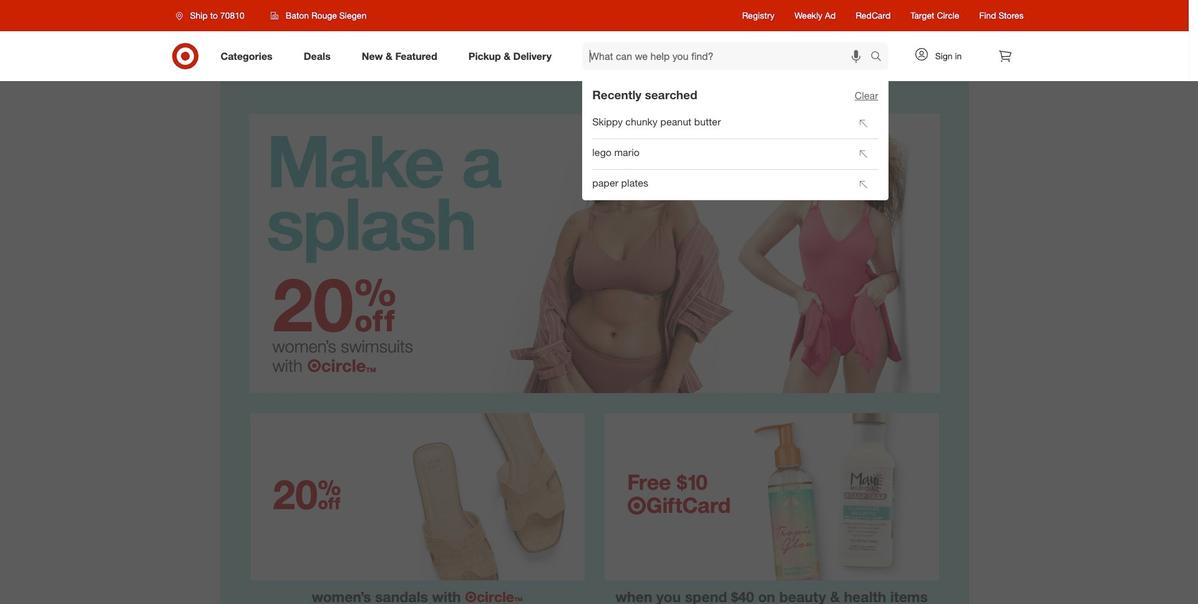 Task type: vqa. For each thing, say whether or not it's contained in the screenshot.
Cans ounce
no



Task type: locate. For each thing, give the bounding box(es) containing it.
What can we help you find? suggestions appear below search field
[[583, 42, 874, 70]]



Task type: describe. For each thing, give the bounding box(es) containing it.
make a splash image
[[220, 81, 969, 393]]



